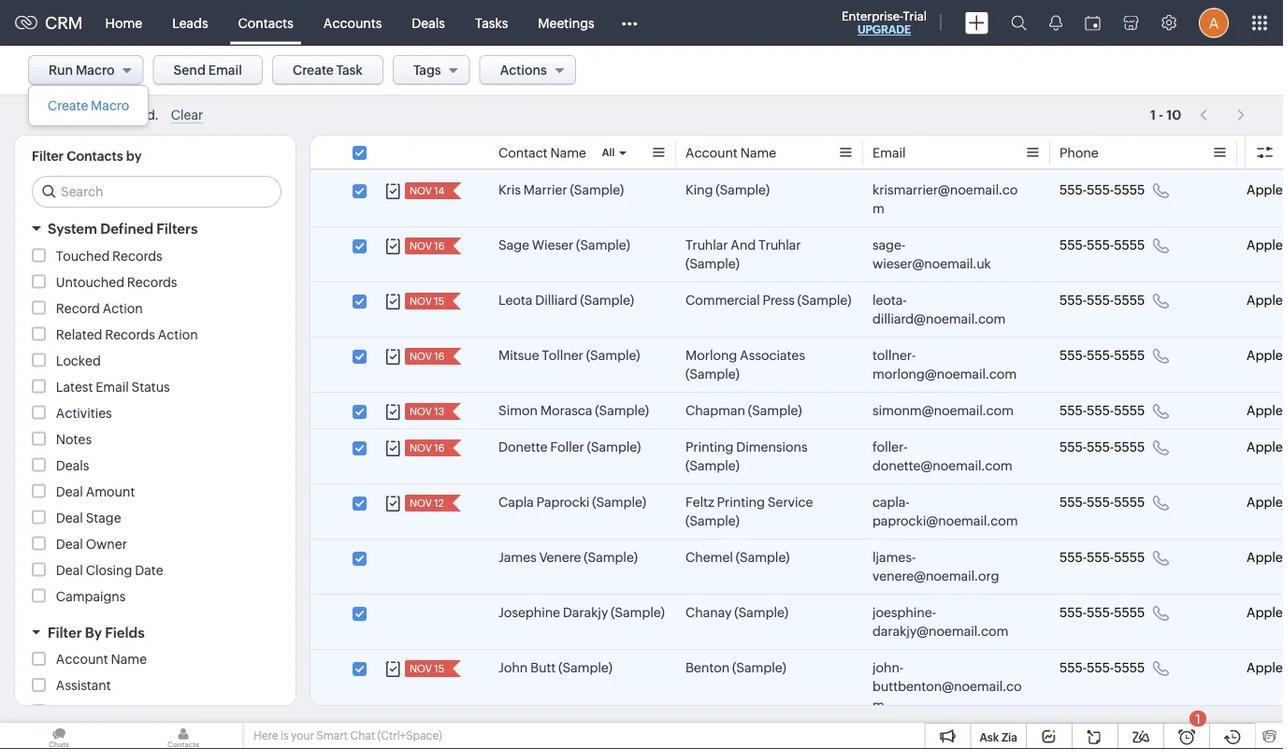 Task type: vqa. For each thing, say whether or not it's contained in the screenshot.


Task type: describe. For each thing, give the bounding box(es) containing it.
donette
[[499, 440, 548, 455]]

system defined filters
[[48, 221, 198, 237]]

profile image
[[1199, 8, 1229, 38]]

create contact
[[996, 63, 1090, 78]]

create menu image
[[965, 12, 989, 34]]

create for create contact
[[996, 63, 1037, 78]]

leota- dilliard@noemail.com link
[[873, 291, 1022, 328]]

crm
[[45, 13, 83, 33]]

amount
[[86, 484, 135, 499]]

butt
[[531, 660, 556, 675]]

calendar image
[[1085, 15, 1101, 30]]

0 horizontal spatial action
[[103, 301, 143, 316]]

contact inside button
[[1040, 63, 1090, 78]]

555-555-5555 for simonm@noemail.com
[[1060, 403, 1145, 418]]

leota- dilliard@noemail.com
[[873, 293, 1006, 326]]

filter for filter by fields
[[48, 624, 82, 641]]

simon
[[499, 403, 538, 418]]

foller- donette@noemail.com
[[873, 440, 1013, 473]]

5555 for krismarrier@noemail.co m
[[1114, 182, 1145, 197]]

contacts image
[[124, 723, 242, 749]]

benton (sample)
[[686, 660, 787, 675]]

(sample) up "dimensions"
[[748, 403, 802, 418]]

(sample) right king
[[716, 182, 770, 197]]

john- buttbenton@noemail.co m link
[[873, 659, 1022, 715]]

email for latest email status
[[96, 379, 129, 394]]

5555 for joesphine- darakjy@noemail.com
[[1114, 605, 1145, 620]]

(sample) right "butt"
[[559, 660, 613, 675]]

sage wieser (sample) link
[[499, 236, 630, 254]]

krismarrier@noemail.co m
[[873, 182, 1018, 216]]

nov 15 for leota dilliard (sample)
[[410, 296, 444, 307]]

- for second navigation from the bottom
[[1159, 107, 1164, 122]]

nov 15 for john butt (sample)
[[410, 663, 444, 675]]

tasks
[[475, 15, 508, 30]]

apple for leota- dilliard@noemail.com
[[1247, 293, 1283, 308]]

tollner- morlong@noemail.com
[[873, 348, 1017, 382]]

5555 for simonm@noemail.com
[[1114, 403, 1145, 418]]

donette foller (sample) link
[[499, 438, 641, 457]]

1 actions from the left
[[500, 63, 547, 78]]

leota dilliard (sample) link
[[499, 291, 634, 310]]

sage- wieser@noemail.uk link
[[873, 236, 1022, 273]]

morlong associates (sample) link
[[686, 346, 854, 384]]

1 - 10 for 1st navigation from the bottom
[[1151, 108, 1182, 123]]

deal closing date
[[56, 563, 163, 578]]

closing
[[86, 563, 132, 578]]

search image
[[1011, 15, 1027, 31]]

5555 for john- buttbenton@noemail.co m
[[1114, 660, 1145, 675]]

nov 15 link for leota
[[405, 293, 446, 310]]

555-555-5555 for joesphine- darakjy@noemail.com
[[1060, 605, 1145, 620]]

nov 14
[[410, 185, 445, 197]]

zia
[[1002, 731, 1018, 744]]

all
[[602, 147, 615, 159]]

apple  for capla- paprocki@noemail.com
[[1247, 495, 1283, 510]]

donette@noemail.com
[[873, 458, 1013, 473]]

donette foller (sample)
[[499, 440, 641, 455]]

name for all
[[550, 145, 586, 160]]

john
[[499, 660, 528, 675]]

feltz printing service (sample)
[[686, 495, 813, 529]]

james
[[499, 550, 537, 565]]

john- buttbenton@noemail.co m
[[873, 660, 1022, 713]]

(sample) right the chanay
[[735, 605, 789, 620]]

records for related
[[105, 327, 155, 342]]

apple for simonm@noemail.com
[[1247, 403, 1283, 418]]

home link
[[90, 0, 157, 45]]

nov 12 link
[[405, 495, 446, 512]]

10 for second navigation from the bottom
[[1167, 107, 1182, 122]]

555-555-5555 for capla- paprocki@noemail.com
[[1060, 495, 1145, 510]]

enterprise-trial upgrade
[[842, 9, 927, 36]]

and
[[731, 238, 756, 253]]

2 horizontal spatial name
[[741, 145, 777, 160]]

deal for deal stage
[[56, 510, 83, 525]]

kris marrier (sample) link
[[499, 181, 624, 199]]

2 navigation from the top
[[1191, 102, 1255, 129]]

1 for second navigation from the bottom
[[1151, 107, 1156, 122]]

ljames-
[[873, 550, 916, 565]]

nov 16 for mitsue tollner (sample)
[[410, 351, 445, 362]]

commercial press (sample)
[[686, 293, 852, 308]]

asst phone
[[56, 704, 124, 719]]

nov 15 link for john
[[405, 660, 446, 677]]

0 horizontal spatial phone
[[85, 704, 124, 719]]

records for touched
[[112, 248, 162, 263]]

555-555-5555 for leota- dilliard@noemail.com
[[1060, 293, 1145, 308]]

home
[[105, 15, 142, 30]]

chapman (sample) link
[[686, 401, 802, 420]]

(sample) inside feltz printing service (sample)
[[686, 514, 740, 529]]

benton (sample) link
[[686, 659, 787, 677]]

10 for 1st navigation from the bottom
[[1167, 108, 1182, 123]]

simonm@noemail.com
[[873, 403, 1014, 418]]

nov 16 link for mitsue
[[405, 348, 447, 365]]

morlong
[[686, 348, 737, 363]]

locked
[[56, 353, 101, 368]]

1 for 1st navigation from the bottom
[[1151, 108, 1156, 123]]

email for send email
[[208, 63, 242, 78]]

system defined filters button
[[15, 212, 296, 246]]

your
[[291, 730, 314, 742]]

morlong@noemail.com
[[873, 367, 1017, 382]]

josephine darakjy (sample) link
[[499, 603, 665, 622]]

16 for mitsue
[[434, 351, 445, 362]]

mitsue tollner (sample)
[[499, 348, 640, 363]]

press
[[763, 293, 795, 308]]

nov for john butt (sample)
[[410, 663, 432, 675]]

chanay (sample) link
[[686, 603, 789, 622]]

deal for deal closing date
[[56, 563, 83, 578]]

apple  for krismarrier@noemail.co m
[[1247, 182, 1283, 197]]

1 navigation from the top
[[1191, 101, 1255, 128]]

1 - 10 for second navigation from the bottom
[[1151, 107, 1182, 122]]

joesphine-
[[873, 605, 937, 620]]

(sample) inside the printing dimensions (sample)
[[686, 458, 740, 473]]

darakjy
[[563, 605, 608, 620]]

chapman (sample)
[[686, 403, 802, 418]]

signals image
[[1050, 15, 1063, 31]]

meetings
[[538, 15, 595, 30]]

(sample) right dilliard
[[580, 293, 634, 308]]

nov 13
[[410, 406, 445, 418]]

create for create task
[[293, 63, 334, 78]]

nov for sage wieser (sample)
[[410, 240, 432, 252]]

(sample) right darakjy
[[611, 605, 665, 620]]

deal owner
[[56, 536, 127, 551]]

owner
[[86, 536, 127, 551]]

records for untouched
[[127, 275, 177, 290]]

chanay (sample)
[[686, 605, 789, 620]]

2 actions from the left
[[1178, 63, 1225, 78]]

truhlar and truhlar (sample)
[[686, 238, 801, 271]]

nov for leota dilliard (sample)
[[410, 296, 432, 307]]

chapman
[[686, 403, 746, 418]]

kris marrier (sample)
[[499, 182, 624, 197]]

untouched records
[[56, 275, 177, 290]]

nov for donette foller (sample)
[[410, 442, 432, 454]]

krismarrier@noemail.co m link
[[873, 181, 1022, 218]]

record action
[[56, 301, 143, 316]]

(sample) inside "morlong associates (sample)"
[[686, 367, 740, 382]]

chat
[[350, 730, 375, 742]]

nov 16 link for donette
[[405, 440, 447, 457]]

deal amount
[[56, 484, 135, 499]]

filter by fields
[[48, 624, 145, 641]]

james venere (sample) link
[[499, 548, 638, 567]]

apple for sage- wieser@noemail.uk
[[1247, 238, 1283, 253]]

accounts link
[[309, 0, 397, 45]]

apple  for ljames- venere@noemail.org
[[1247, 550, 1283, 565]]

deal for deal amount
[[56, 484, 83, 499]]

nov 14 link
[[405, 182, 447, 199]]

(sample) right morasca at bottom
[[595, 403, 649, 418]]

related
[[56, 327, 102, 342]]

mitsue tollner (sample) link
[[499, 346, 640, 365]]

john butt (sample)
[[499, 660, 613, 675]]

john butt (sample) link
[[499, 659, 613, 677]]

15 for leota
[[434, 296, 444, 307]]

1 horizontal spatial contacts
[[238, 15, 294, 30]]

1 horizontal spatial account name
[[686, 145, 777, 160]]

apple for joesphine- darakjy@noemail.com
[[1247, 605, 1283, 620]]

commercial
[[686, 293, 760, 308]]

upgrade
[[858, 23, 911, 36]]

(sample) right press at top
[[798, 293, 852, 308]]

search element
[[1000, 0, 1038, 46]]

1 horizontal spatial account
[[686, 145, 738, 160]]

nov for capla paprocki (sample)
[[410, 498, 432, 509]]



Task type: locate. For each thing, give the bounding box(es) containing it.
deals up tags
[[412, 15, 445, 30]]

macro right run
[[76, 63, 115, 78]]

nov 15 link left leota
[[405, 293, 446, 310]]

apple  for simonm@noemail.com
[[1247, 403, 1283, 418]]

1 vertical spatial filter
[[48, 624, 82, 641]]

activities
[[56, 406, 112, 420]]

trial
[[903, 9, 927, 23]]

1 m from the top
[[873, 201, 885, 216]]

create for create macro
[[48, 98, 88, 113]]

14
[[434, 185, 445, 197]]

apple  for foller- donette@noemail.com
[[1247, 440, 1283, 455]]

5555 for foller- donette@noemail.com
[[1114, 440, 1145, 455]]

0 horizontal spatial truhlar
[[686, 238, 728, 253]]

3 apple from the top
[[1247, 293, 1283, 308]]

leads
[[172, 15, 208, 30]]

2 - from the top
[[1159, 108, 1164, 123]]

0 horizontal spatial contacts
[[67, 149, 123, 164]]

account up assistant
[[56, 652, 108, 667]]

(sample) down feltz on the bottom of the page
[[686, 514, 740, 529]]

(sample) down the morlong
[[686, 367, 740, 382]]

touched records
[[56, 248, 162, 263]]

records down the defined
[[112, 248, 162, 263]]

printing right feltz on the bottom of the page
[[717, 495, 765, 510]]

email inside send email button
[[208, 63, 242, 78]]

2 horizontal spatial email
[[873, 145, 906, 160]]

row group containing kris marrier (sample)
[[311, 172, 1283, 724]]

2 vertical spatial nov 16 link
[[405, 440, 447, 457]]

chemel (sample) link
[[686, 548, 790, 567]]

deals
[[412, 15, 445, 30], [56, 458, 89, 473]]

1 horizontal spatial truhlar
[[759, 238, 801, 253]]

commercial press (sample) link
[[686, 291, 852, 310]]

contact up kris
[[499, 145, 548, 160]]

apple
[[1247, 182, 1283, 197], [1247, 238, 1283, 253], [1247, 293, 1283, 308], [1247, 348, 1283, 363], [1247, 403, 1283, 418], [1247, 440, 1283, 455], [1247, 495, 1283, 510], [1247, 550, 1283, 565], [1247, 605, 1283, 620], [1247, 660, 1283, 675]]

nov 15 link up '(ctrl+space)'
[[405, 660, 446, 677]]

actions
[[500, 63, 547, 78], [1178, 63, 1225, 78]]

2 16 from the top
[[434, 351, 445, 362]]

2 15 from the top
[[434, 663, 444, 675]]

15 for john
[[434, 663, 444, 675]]

16
[[434, 240, 445, 252], [434, 351, 445, 362], [434, 442, 445, 454]]

16 for donette
[[434, 442, 445, 454]]

16 up the 13
[[434, 351, 445, 362]]

0 vertical spatial filter
[[32, 149, 64, 164]]

0 vertical spatial phone
[[1060, 145, 1099, 160]]

m down john-
[[873, 698, 885, 713]]

0 horizontal spatial name
[[111, 652, 147, 667]]

1 vertical spatial nov 15 link
[[405, 660, 446, 677]]

leota dilliard (sample)
[[499, 293, 634, 308]]

chemel
[[686, 550, 733, 565]]

555-555-5555 for tollner- morlong@noemail.com
[[1060, 348, 1145, 363]]

0 horizontal spatial actions
[[500, 63, 547, 78]]

2 m from the top
[[873, 698, 885, 713]]

10 records selected.
[[28, 108, 159, 123]]

(sample) down all
[[570, 182, 624, 197]]

(sample)
[[570, 182, 624, 197], [716, 182, 770, 197], [576, 238, 630, 253], [686, 256, 740, 271], [580, 293, 634, 308], [798, 293, 852, 308], [586, 348, 640, 363], [686, 367, 740, 382], [595, 403, 649, 418], [748, 403, 802, 418], [587, 440, 641, 455], [686, 458, 740, 473], [592, 495, 646, 510], [686, 514, 740, 529], [584, 550, 638, 565], [736, 550, 790, 565], [611, 605, 665, 620], [735, 605, 789, 620], [559, 660, 613, 675], [733, 660, 787, 675]]

3 deal from the top
[[56, 536, 83, 551]]

1 vertical spatial phone
[[85, 704, 124, 719]]

sage wieser (sample)
[[499, 238, 630, 253]]

555-555-5555 for foller- donette@noemail.com
[[1060, 440, 1145, 455]]

nov 16 for sage wieser (sample)
[[410, 240, 445, 252]]

2 apple from the top
[[1247, 238, 1283, 253]]

1 nov 16 from the top
[[410, 240, 445, 252]]

name for assistant
[[111, 652, 147, 667]]

ljames- venere@noemail.org
[[873, 550, 1000, 584]]

email up krismarrier@noemail.co
[[873, 145, 906, 160]]

7 apple from the top
[[1247, 495, 1283, 510]]

action up the status
[[158, 327, 198, 342]]

0 vertical spatial m
[[873, 201, 885, 216]]

create left task
[[293, 63, 334, 78]]

(sample) up feltz on the bottom of the page
[[686, 458, 740, 473]]

2 truhlar from the left
[[759, 238, 801, 253]]

5555 for sage- wieser@noemail.uk
[[1114, 238, 1145, 253]]

dilliard
[[535, 293, 578, 308]]

5 5555 from the top
[[1114, 403, 1145, 418]]

apple  for john- buttbenton@noemail.co m
[[1247, 660, 1283, 675]]

0 vertical spatial contact
[[1040, 63, 1090, 78]]

8 5555 from the top
[[1114, 550, 1145, 565]]

1 16 from the top
[[434, 240, 445, 252]]

create menu element
[[954, 0, 1000, 45]]

filter
[[32, 149, 64, 164], [48, 624, 82, 641]]

2 nov 16 from the top
[[410, 351, 445, 362]]

1 vertical spatial m
[[873, 698, 885, 713]]

3 5555 from the top
[[1114, 293, 1145, 308]]

9 apple  from the top
[[1247, 605, 1283, 620]]

filters
[[157, 221, 198, 237]]

account up king
[[686, 145, 738, 160]]

5555 for ljames- venere@noemail.org
[[1114, 550, 1145, 565]]

7 5555 from the top
[[1114, 495, 1145, 510]]

555-555-5555 for sage- wieser@noemail.uk
[[1060, 238, 1145, 253]]

1 horizontal spatial name
[[550, 145, 586, 160]]

(sample) right wieser
[[576, 238, 630, 253]]

account name up the king (sample)
[[686, 145, 777, 160]]

name up the king (sample)
[[741, 145, 777, 160]]

1 vertical spatial printing
[[717, 495, 765, 510]]

king (sample)
[[686, 182, 770, 197]]

apple for ljames- venere@noemail.org
[[1247, 550, 1283, 565]]

printing dimensions (sample) link
[[686, 438, 854, 475]]

filter left by
[[48, 624, 82, 641]]

task
[[336, 63, 363, 78]]

printing down chapman
[[686, 440, 734, 455]]

16 for sage
[[434, 240, 445, 252]]

chanay
[[686, 605, 732, 620]]

0 vertical spatial action
[[103, 301, 143, 316]]

0 vertical spatial account name
[[686, 145, 777, 160]]

send email
[[174, 63, 242, 78]]

apple for tollner- morlong@noemail.com
[[1247, 348, 1283, 363]]

deal for deal owner
[[56, 536, 83, 551]]

leota
[[499, 293, 533, 308]]

1 vertical spatial contact
[[499, 145, 548, 160]]

smart
[[317, 730, 348, 742]]

555-555-5555 for krismarrier@noemail.co m
[[1060, 182, 1145, 197]]

apple for capla- paprocki@noemail.com
[[1247, 495, 1283, 510]]

0 horizontal spatial create
[[48, 98, 88, 113]]

email right the latest
[[96, 379, 129, 394]]

1 1 - 10 from the top
[[1151, 107, 1182, 122]]

josephine
[[499, 605, 560, 620]]

sage- wieser@noemail.uk
[[873, 238, 991, 271]]

1 truhlar from the left
[[686, 238, 728, 253]]

contact
[[1040, 63, 1090, 78], [499, 145, 548, 160]]

1 nov 15 from the top
[[410, 296, 444, 307]]

m inside john- buttbenton@noemail.co m
[[873, 698, 885, 713]]

2 5555 from the top
[[1114, 238, 1145, 253]]

foller
[[550, 440, 584, 455]]

nov 16 link down nov 13
[[405, 440, 447, 457]]

benton
[[686, 660, 730, 675]]

krismarrier@noemail.co
[[873, 182, 1018, 197]]

1 horizontal spatial phone
[[1060, 145, 1099, 160]]

1 vertical spatial nov 15
[[410, 663, 444, 675]]

7 nov from the top
[[410, 498, 432, 509]]

5 apple  from the top
[[1247, 403, 1283, 418]]

9 5555 from the top
[[1114, 605, 1145, 620]]

filter for filter contacts by
[[32, 149, 64, 164]]

1 nov from the top
[[410, 185, 432, 197]]

1 horizontal spatial actions
[[1178, 63, 1225, 78]]

nov 16 link down nov 14 at the left top of the page
[[405, 238, 447, 254]]

10 apple  from the top
[[1247, 660, 1283, 675]]

6 5555 from the top
[[1114, 440, 1145, 455]]

record
[[56, 301, 100, 316]]

phone
[[1060, 145, 1099, 160], [85, 704, 124, 719]]

555-555-5555 for john- buttbenton@noemail.co m
[[1060, 660, 1145, 675]]

contacts up send email
[[238, 15, 294, 30]]

simonm@noemail.com link
[[873, 401, 1014, 420]]

actions down tasks
[[500, 63, 547, 78]]

create down search element
[[996, 63, 1037, 78]]

15 left leota
[[434, 296, 444, 307]]

dimensions
[[736, 440, 808, 455]]

0 horizontal spatial deals
[[56, 458, 89, 473]]

deal up campaigns on the bottom left
[[56, 563, 83, 578]]

stage
[[86, 510, 121, 525]]

apple for krismarrier@noemail.co m
[[1247, 182, 1283, 197]]

nov for kris marrier (sample)
[[410, 185, 432, 197]]

apple  for sage- wieser@noemail.uk
[[1247, 238, 1283, 253]]

capla-
[[873, 495, 910, 510]]

name down fields in the bottom left of the page
[[111, 652, 147, 667]]

m up sage- on the top right of the page
[[873, 201, 885, 216]]

10 apple from the top
[[1247, 660, 1283, 675]]

5 nov from the top
[[410, 406, 432, 418]]

macro inside button
[[76, 63, 115, 78]]

3 nov 16 from the top
[[410, 442, 445, 454]]

foller- donette@noemail.com link
[[873, 438, 1022, 475]]

action up related records action at top
[[103, 301, 143, 316]]

1 vertical spatial 15
[[434, 663, 444, 675]]

deal stage
[[56, 510, 121, 525]]

(sample) right venere
[[584, 550, 638, 565]]

8 apple  from the top
[[1247, 550, 1283, 565]]

deals down notes
[[56, 458, 89, 473]]

1 vertical spatial account
[[56, 652, 108, 667]]

2 deal from the top
[[56, 510, 83, 525]]

account name down filter by fields
[[56, 652, 147, 667]]

(sample) right foller
[[587, 440, 641, 455]]

run macro button
[[28, 55, 144, 85]]

chats image
[[0, 723, 118, 749]]

3 nov 16 link from the top
[[405, 440, 447, 457]]

4 5555 from the top
[[1114, 348, 1145, 363]]

5555 for tollner- morlong@noemail.com
[[1114, 348, 1145, 363]]

phone down assistant
[[85, 704, 124, 719]]

1 vertical spatial records
[[127, 275, 177, 290]]

0 vertical spatial 15
[[434, 296, 444, 307]]

(sample) right paprocki
[[592, 495, 646, 510]]

assistant
[[56, 678, 111, 693]]

here is your smart chat (ctrl+space)
[[254, 730, 442, 742]]

2 1 - 10 from the top
[[1151, 108, 1182, 123]]

nov 15 left leota
[[410, 296, 444, 307]]

meetings link
[[523, 0, 610, 45]]

555-555-5555 for ljames- venere@noemail.org
[[1060, 550, 1145, 565]]

7 555-555-5555 from the top
[[1060, 495, 1145, 510]]

accounts
[[324, 15, 382, 30]]

(sample) down feltz printing service (sample) link
[[736, 550, 790, 565]]

15 up '(ctrl+space)'
[[434, 663, 444, 675]]

truhlar right and
[[759, 238, 801, 253]]

2 vertical spatial 16
[[434, 442, 445, 454]]

(sample) right tollner
[[586, 348, 640, 363]]

profile element
[[1188, 0, 1240, 45]]

1 deal from the top
[[56, 484, 83, 499]]

1 15 from the top
[[434, 296, 444, 307]]

enterprise-
[[842, 9, 903, 23]]

truhlar
[[686, 238, 728, 253], [759, 238, 801, 253]]

printing inside the printing dimensions (sample)
[[686, 440, 734, 455]]

untouched
[[56, 275, 124, 290]]

nov 16 link up nov 13 link
[[405, 348, 447, 365]]

name up kris marrier (sample)
[[550, 145, 586, 160]]

truhlar left and
[[686, 238, 728, 253]]

create contact button
[[978, 55, 1108, 86]]

1 nov 15 link from the top
[[405, 293, 446, 310]]

16 down 14
[[434, 240, 445, 252]]

0 vertical spatial contacts
[[238, 15, 294, 30]]

2 555-555-5555 from the top
[[1060, 238, 1145, 253]]

nov for mitsue tollner (sample)
[[410, 351, 432, 362]]

10 555-555-5555 from the top
[[1060, 660, 1145, 675]]

3 555-555-5555 from the top
[[1060, 293, 1145, 308]]

6 apple  from the top
[[1247, 440, 1283, 455]]

macro for run macro
[[76, 63, 115, 78]]

buttbenton@noemail.co
[[873, 679, 1022, 694]]

create down run
[[48, 98, 88, 113]]

1 nov 16 link from the top
[[405, 238, 447, 254]]

deal up deal stage
[[56, 484, 83, 499]]

3 16 from the top
[[434, 442, 445, 454]]

records down touched records
[[127, 275, 177, 290]]

email right send
[[208, 63, 242, 78]]

5555
[[1114, 182, 1145, 197], [1114, 238, 1145, 253], [1114, 293, 1145, 308], [1114, 348, 1145, 363], [1114, 403, 1145, 418], [1114, 440, 1145, 455], [1114, 495, 1145, 510], [1114, 550, 1145, 565], [1114, 605, 1145, 620], [1114, 660, 1145, 675]]

0 vertical spatial macro
[[76, 63, 115, 78]]

phone down create contact button
[[1060, 145, 1099, 160]]

1 horizontal spatial deals
[[412, 15, 445, 30]]

contacts left "by" at the top left of the page
[[67, 149, 123, 164]]

macro down run macro button at the top left of the page
[[91, 98, 129, 113]]

related records action
[[56, 327, 198, 342]]

deal down deal stage
[[56, 536, 83, 551]]

6 555-555-5555 from the top
[[1060, 440, 1145, 455]]

2 nov 15 link from the top
[[405, 660, 446, 677]]

3 apple  from the top
[[1247, 293, 1283, 308]]

capla- paprocki@noemail.com
[[873, 495, 1018, 529]]

0 vertical spatial nov 16
[[410, 240, 445, 252]]

0 vertical spatial deals
[[412, 15, 445, 30]]

3 nov from the top
[[410, 296, 432, 307]]

row group
[[311, 172, 1283, 724]]

contacts
[[238, 15, 294, 30], [67, 149, 123, 164]]

Other Modules field
[[610, 8, 650, 38]]

records
[[48, 108, 99, 123]]

nov 16 link
[[405, 238, 447, 254], [405, 348, 447, 365], [405, 440, 447, 457]]

2 horizontal spatial create
[[996, 63, 1037, 78]]

2 nov 16 link from the top
[[405, 348, 447, 365]]

7 apple  from the top
[[1247, 495, 1283, 510]]

0 vertical spatial account
[[686, 145, 738, 160]]

5 555-555-5555 from the top
[[1060, 403, 1145, 418]]

printing inside feltz printing service (sample)
[[717, 495, 765, 510]]

1 555-555-5555 from the top
[[1060, 182, 1145, 197]]

1 vertical spatial macro
[[91, 98, 129, 113]]

1 horizontal spatial contact
[[1040, 63, 1090, 78]]

4 deal from the top
[[56, 563, 83, 578]]

4 apple from the top
[[1247, 348, 1283, 363]]

leads link
[[157, 0, 223, 45]]

contact down signals icon
[[1040, 63, 1090, 78]]

0 vertical spatial printing
[[686, 440, 734, 455]]

m inside krismarrier@noemail.co m
[[873, 201, 885, 216]]

0 horizontal spatial contact
[[499, 145, 548, 160]]

fields
[[105, 624, 145, 641]]

5555 for capla- paprocki@noemail.com
[[1114, 495, 1145, 510]]

apple  for joesphine- darakjy@noemail.com
[[1247, 605, 1283, 620]]

6 nov from the top
[[410, 442, 432, 454]]

1 5555 from the top
[[1114, 182, 1145, 197]]

1 vertical spatial contacts
[[67, 149, 123, 164]]

records down record action
[[105, 327, 155, 342]]

2 nov from the top
[[410, 240, 432, 252]]

0 vertical spatial records
[[112, 248, 162, 263]]

1 horizontal spatial action
[[158, 327, 198, 342]]

status
[[132, 379, 170, 394]]

6 apple from the top
[[1247, 440, 1283, 455]]

1 vertical spatial nov 16 link
[[405, 348, 447, 365]]

morasca
[[541, 403, 593, 418]]

10 5555 from the top
[[1114, 660, 1145, 675]]

(sample) down and
[[686, 256, 740, 271]]

4 nov from the top
[[410, 351, 432, 362]]

nov 16 for donette foller (sample)
[[410, 442, 445, 454]]

8 555-555-5555 from the top
[[1060, 550, 1145, 565]]

4 555-555-5555 from the top
[[1060, 348, 1145, 363]]

foller-
[[873, 440, 908, 455]]

crm link
[[15, 13, 83, 33]]

2 nov 15 from the top
[[410, 663, 444, 675]]

contacts link
[[223, 0, 309, 45]]

2 vertical spatial records
[[105, 327, 155, 342]]

1 vertical spatial email
[[873, 145, 906, 160]]

nov 15
[[410, 296, 444, 307], [410, 663, 444, 675]]

deal left stage at the bottom
[[56, 510, 83, 525]]

filter inside filter by fields dropdown button
[[48, 624, 82, 641]]

0 vertical spatial nov 15 link
[[405, 293, 446, 310]]

apple  for leota- dilliard@noemail.com
[[1247, 293, 1283, 308]]

0 horizontal spatial account
[[56, 652, 108, 667]]

8 nov from the top
[[410, 663, 432, 675]]

feltz printing service (sample) link
[[686, 493, 854, 530]]

nov 16 down nov 14 at the left top of the page
[[410, 240, 445, 252]]

(sample) right benton
[[733, 660, 787, 675]]

4 apple  from the top
[[1247, 348, 1283, 363]]

king
[[686, 182, 713, 197]]

filter down records
[[32, 149, 64, 164]]

1 - from the top
[[1159, 107, 1164, 122]]

0 vertical spatial email
[[208, 63, 242, 78]]

0 vertical spatial nov 15
[[410, 296, 444, 307]]

josephine darakjy (sample)
[[499, 605, 665, 620]]

apple for foller- donette@noemail.com
[[1247, 440, 1283, 455]]

0 vertical spatial 16
[[434, 240, 445, 252]]

- for 1st navigation from the bottom
[[1159, 108, 1164, 123]]

james venere (sample)
[[499, 550, 638, 565]]

5 apple from the top
[[1247, 403, 1283, 418]]

1 horizontal spatial create
[[293, 63, 334, 78]]

1 vertical spatial 16
[[434, 351, 445, 362]]

sage-
[[873, 238, 906, 253]]

1 horizontal spatial email
[[208, 63, 242, 78]]

1 apple  from the top
[[1247, 182, 1283, 197]]

2 apple  from the top
[[1247, 238, 1283, 253]]

1 vertical spatial action
[[158, 327, 198, 342]]

apple  for tollner- morlong@noemail.com
[[1247, 348, 1283, 363]]

5555 for leota- dilliard@noemail.com
[[1114, 293, 1145, 308]]

nov for simon morasca (sample)
[[410, 406, 432, 418]]

1 vertical spatial deals
[[56, 458, 89, 473]]

1 apple from the top
[[1247, 182, 1283, 197]]

tollner-
[[873, 348, 916, 363]]

Search text field
[[33, 177, 281, 207]]

selected.
[[101, 108, 159, 123]]

macro for create macro
[[91, 98, 129, 113]]

16 down the 13
[[434, 442, 445, 454]]

nov 16 link for sage
[[405, 238, 447, 254]]

nov 15 up '(ctrl+space)'
[[410, 663, 444, 675]]

nov 16 down nov 13
[[410, 442, 445, 454]]

2 vertical spatial email
[[96, 379, 129, 394]]

sage
[[499, 238, 529, 253]]

m
[[873, 201, 885, 216], [873, 698, 885, 713]]

0 horizontal spatial email
[[96, 379, 129, 394]]

0 vertical spatial nov 16 link
[[405, 238, 447, 254]]

9 555-555-5555 from the top
[[1060, 605, 1145, 620]]

actions down profile 'image'
[[1178, 63, 1225, 78]]

apple for john- buttbenton@noemail.co m
[[1247, 660, 1283, 675]]

1 vertical spatial account name
[[56, 652, 147, 667]]

is
[[281, 730, 289, 742]]

joesphine- darakjy@noemail.com
[[873, 605, 1009, 639]]

nov 16 up nov 13 link
[[410, 351, 445, 362]]

ask zia
[[980, 731, 1018, 744]]

9 apple from the top
[[1247, 605, 1283, 620]]

1 vertical spatial nov 16
[[410, 351, 445, 362]]

0 horizontal spatial account name
[[56, 652, 147, 667]]

contact name
[[499, 145, 586, 160]]

2 vertical spatial nov 16
[[410, 442, 445, 454]]

8 apple from the top
[[1247, 550, 1283, 565]]

navigation
[[1191, 101, 1255, 128], [1191, 102, 1255, 129]]

signals element
[[1038, 0, 1074, 46]]

(sample) inside truhlar and truhlar (sample)
[[686, 256, 740, 271]]



